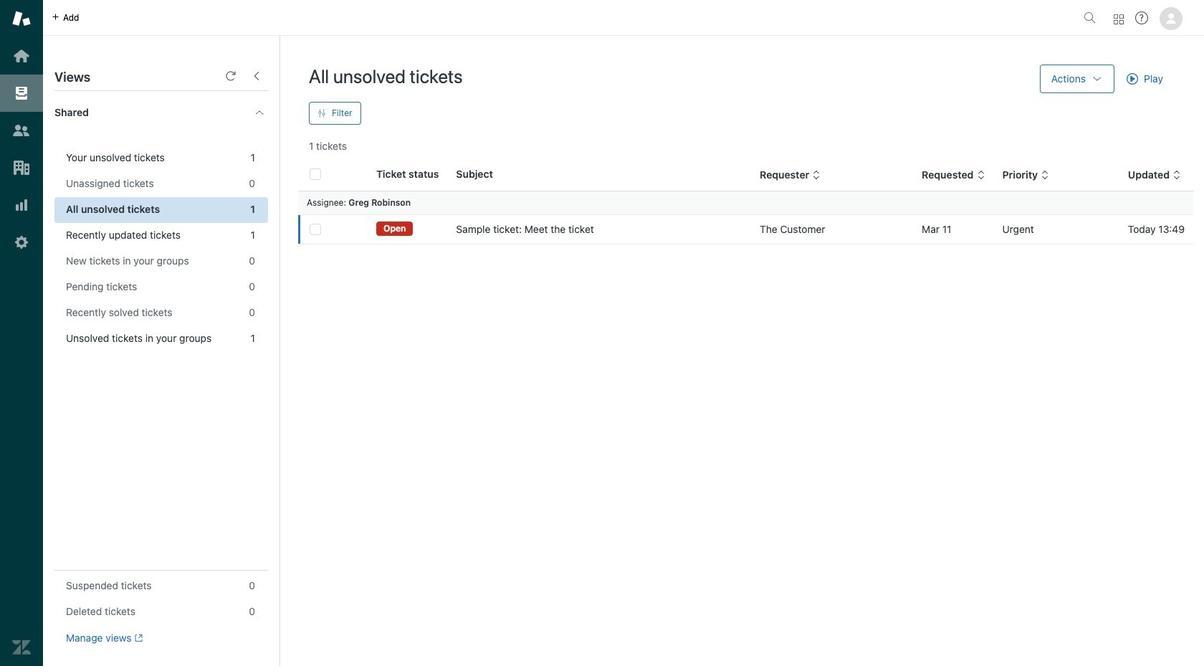 Task type: describe. For each thing, give the bounding box(es) containing it.
organizations image
[[12, 158, 31, 177]]

get started image
[[12, 47, 31, 65]]

views image
[[12, 84, 31, 103]]

zendesk image
[[12, 638, 31, 657]]

hide panel views image
[[251, 70, 262, 82]]

main element
[[0, 0, 43, 666]]

reporting image
[[12, 196, 31, 214]]



Task type: locate. For each thing, give the bounding box(es) containing it.
customers image
[[12, 121, 31, 140]]

refresh views pane image
[[225, 70, 237, 82]]

admin image
[[12, 233, 31, 252]]

opens in a new tab image
[[132, 634, 143, 643]]

get help image
[[1136, 11, 1149, 24]]

zendesk products image
[[1114, 14, 1124, 24]]

row
[[298, 215, 1194, 244]]

heading
[[43, 91, 280, 134]]

zendesk support image
[[12, 9, 31, 28]]



Task type: vqa. For each thing, say whether or not it's contained in the screenshot.
heading at the left top of page
yes



